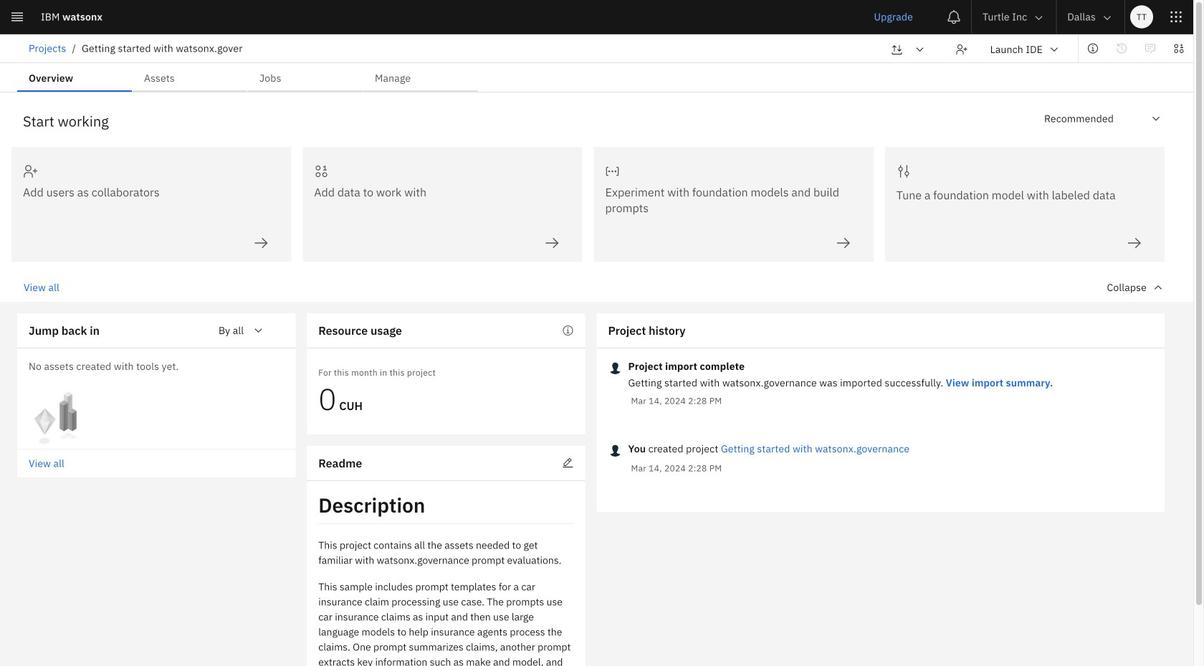 Task type: describe. For each thing, give the bounding box(es) containing it.
open menu image
[[253, 325, 264, 336]]

data image
[[1174, 43, 1185, 54]]

arrow image
[[1102, 12, 1114, 24]]

1 horizontal spatial arrow image
[[1034, 12, 1045, 24]]

0 horizontal spatial arrow image
[[915, 44, 926, 55]]

2 horizontal spatial arrow image
[[1049, 44, 1061, 55]]

turtle inc image
[[1033, 42, 1044, 54]]

global navigation element
[[0, 0, 1194, 666]]



Task type: locate. For each thing, give the bounding box(es) containing it.
edit image
[[563, 457, 574, 469]]

arrow image
[[1034, 12, 1045, 24], [915, 44, 926, 55], [1049, 44, 1061, 55]]

image: no assets created with tools yet. image
[[29, 390, 86, 448]]

notifications image
[[947, 10, 962, 24]]

resource usage tooltip image
[[563, 325, 574, 336]]

pending collaborator table toolbar element
[[46, 536, 1159, 605]]

action bar element
[[0, 34, 1194, 64]]

open menu image
[[1151, 113, 1163, 124]]

tab list
[[17, 63, 478, 92]]



